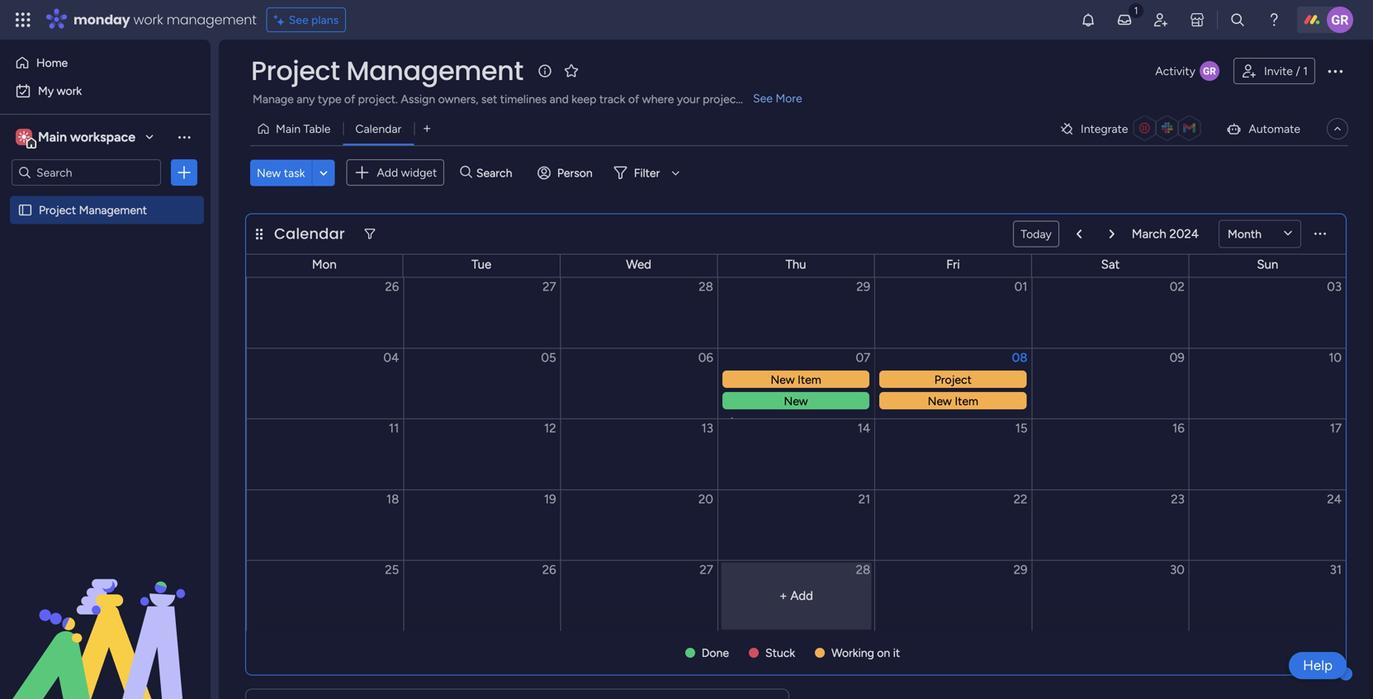 Task type: describe. For each thing, give the bounding box(es) containing it.
march
[[1133, 227, 1167, 241]]

project management list box
[[0, 193, 211, 447]]

see for see more
[[753, 91, 773, 105]]

1 vertical spatial options image
[[176, 164, 193, 181]]

search everything image
[[1230, 12, 1247, 28]]

automate button
[[1220, 116, 1308, 142]]

main for main workspace
[[38, 129, 67, 145]]

workspace image
[[16, 128, 32, 146]]

today button
[[1014, 221, 1060, 247]]

project management inside list box
[[39, 203, 147, 217]]

help image
[[1267, 12, 1283, 28]]

workspace
[[70, 129, 136, 145]]

home
[[36, 56, 68, 70]]

1 list arrow image from the left
[[1077, 229, 1082, 239]]

invite / 1 button
[[1234, 58, 1316, 84]]

my work
[[38, 84, 82, 98]]

update feed image
[[1117, 12, 1134, 28]]

see plans
[[289, 13, 339, 27]]

your
[[677, 92, 700, 106]]

timelines
[[500, 92, 547, 106]]

home option
[[10, 50, 201, 76]]

person
[[558, 166, 593, 180]]

management
[[167, 10, 257, 29]]

where
[[642, 92, 675, 106]]

add to favorites image
[[563, 62, 580, 79]]

calendar for calendar field
[[274, 223, 345, 245]]

0 vertical spatial project
[[251, 52, 340, 89]]

see for see plans
[[289, 13, 309, 27]]

set
[[482, 92, 498, 106]]

today
[[1021, 227, 1052, 241]]

calendar for calendar button
[[356, 122, 402, 136]]

any
[[297, 92, 315, 106]]

monday
[[74, 10, 130, 29]]

calendar button
[[343, 116, 414, 142]]

stuck
[[766, 646, 796, 661]]

Calendar field
[[270, 223, 349, 245]]

fri
[[947, 257, 961, 272]]

workspace selection element
[[16, 127, 138, 149]]

add
[[377, 166, 398, 180]]

see plans button
[[267, 7, 346, 32]]

track
[[600, 92, 626, 106]]

invite members image
[[1153, 12, 1170, 28]]

sat
[[1102, 257, 1120, 272]]

assign
[[401, 92, 436, 106]]

more dots image
[[1315, 228, 1327, 240]]

angle down image
[[320, 167, 328, 179]]

work for my
[[57, 84, 82, 98]]

my
[[38, 84, 54, 98]]

filter button
[[608, 160, 686, 186]]

type
[[318, 92, 342, 106]]

see more link
[[752, 90, 804, 107]]

table
[[304, 122, 331, 136]]

main table
[[276, 122, 331, 136]]

see more
[[753, 91, 803, 105]]

monday marketplace image
[[1190, 12, 1206, 28]]

collapse board header image
[[1332, 122, 1345, 135]]

sun
[[1258, 257, 1279, 272]]

+4
[[722, 415, 735, 428]]

stands.
[[744, 92, 780, 106]]

1 of from the left
[[344, 92, 355, 106]]

lottie animation element
[[0, 533, 211, 700]]

lottie animation image
[[0, 533, 211, 700]]

Search in workspace field
[[35, 163, 138, 182]]

owners,
[[438, 92, 479, 106]]

/
[[1297, 64, 1301, 78]]

1
[[1304, 64, 1309, 78]]

v2 search image
[[460, 164, 473, 182]]

more
[[776, 91, 803, 105]]

automate
[[1250, 122, 1301, 136]]

done
[[702, 646, 730, 661]]



Task type: vqa. For each thing, say whether or not it's contained in the screenshot.
attached
no



Task type: locate. For each thing, give the bounding box(es) containing it.
list arrow image
[[1077, 229, 1082, 239], [1110, 229, 1115, 239]]

project inside "project management" list box
[[39, 203, 76, 217]]

0 horizontal spatial list arrow image
[[1077, 229, 1082, 239]]

project.
[[358, 92, 398, 106]]

work for monday
[[133, 10, 163, 29]]

calendar down project.
[[356, 122, 402, 136]]

project management down search in workspace 'field'
[[39, 203, 147, 217]]

task
[[284, 166, 305, 180]]

activity
[[1156, 64, 1196, 78]]

Search field
[[473, 161, 522, 184]]

on
[[878, 646, 891, 661]]

person button
[[531, 160, 603, 186]]

option
[[0, 195, 211, 199]]

0 vertical spatial project management
[[251, 52, 524, 89]]

arrow down image
[[666, 163, 686, 183]]

of right type
[[344, 92, 355, 106]]

+4 more link
[[722, 415, 874, 428]]

filter
[[634, 166, 660, 180]]

public board image
[[17, 202, 33, 218]]

of
[[344, 92, 355, 106], [629, 92, 640, 106]]

main for main table
[[276, 122, 301, 136]]

of right track
[[629, 92, 640, 106]]

0 vertical spatial work
[[133, 10, 163, 29]]

0 horizontal spatial project
[[39, 203, 76, 217]]

integrate
[[1081, 122, 1129, 136]]

options image down workspace options image
[[176, 164, 193, 181]]

+4 more
[[722, 415, 762, 428]]

calendar inside field
[[274, 223, 345, 245]]

1 horizontal spatial work
[[133, 10, 163, 29]]

1 vertical spatial management
[[79, 203, 147, 217]]

see inside button
[[289, 13, 309, 27]]

project
[[251, 52, 340, 89], [39, 203, 76, 217]]

1 horizontal spatial of
[[629, 92, 640, 106]]

working on it
[[832, 646, 901, 661]]

see left more
[[753, 91, 773, 105]]

march 2024
[[1133, 227, 1200, 241]]

show board description image
[[535, 63, 555, 79]]

plans
[[311, 13, 339, 27]]

project management up project.
[[251, 52, 524, 89]]

main right workspace icon
[[38, 129, 67, 145]]

1 vertical spatial project
[[39, 203, 76, 217]]

add view image
[[424, 123, 431, 135]]

work
[[133, 10, 163, 29], [57, 84, 82, 98]]

1 vertical spatial see
[[753, 91, 773, 105]]

options image right 1
[[1326, 61, 1346, 81]]

management inside list box
[[79, 203, 147, 217]]

2 of from the left
[[629, 92, 640, 106]]

main inside workspace selection element
[[38, 129, 67, 145]]

and
[[550, 92, 569, 106]]

see
[[289, 13, 309, 27], [753, 91, 773, 105]]

it
[[894, 646, 901, 661]]

list arrow image up sat
[[1110, 229, 1115, 239]]

notifications image
[[1081, 12, 1097, 28]]

calendar inside button
[[356, 122, 402, 136]]

wed
[[626, 257, 652, 272]]

widget
[[401, 166, 437, 180]]

new task
[[257, 166, 305, 180]]

workspace image
[[18, 128, 30, 146]]

1 vertical spatial work
[[57, 84, 82, 98]]

main left table
[[276, 122, 301, 136]]

integrate button
[[1053, 112, 1213, 146]]

1 horizontal spatial list arrow image
[[1110, 229, 1115, 239]]

working
[[832, 646, 875, 661]]

see left 'plans'
[[289, 13, 309, 27]]

0 horizontal spatial project management
[[39, 203, 147, 217]]

work right monday
[[133, 10, 163, 29]]

0 vertical spatial see
[[289, 13, 309, 27]]

my work option
[[10, 78, 201, 104]]

project
[[703, 92, 741, 106]]

project up any on the top left of page
[[251, 52, 340, 89]]

0 horizontal spatial see
[[289, 13, 309, 27]]

manage any type of project. assign owners, set timelines and keep track of where your project stands.
[[253, 92, 780, 106]]

help
[[1304, 658, 1333, 675]]

1 horizontal spatial project
[[251, 52, 340, 89]]

0 vertical spatial calendar
[[356, 122, 402, 136]]

0 horizontal spatial main
[[38, 129, 67, 145]]

add widget button
[[347, 159, 445, 186]]

new
[[257, 166, 281, 180]]

workspace options image
[[176, 129, 193, 145]]

home link
[[10, 50, 201, 76]]

add widget
[[377, 166, 437, 180]]

management
[[346, 52, 524, 89], [79, 203, 147, 217]]

0 horizontal spatial management
[[79, 203, 147, 217]]

help button
[[1290, 653, 1348, 680]]

options image
[[1326, 61, 1346, 81], [176, 164, 193, 181]]

thu
[[786, 257, 807, 272]]

1 image
[[1129, 1, 1144, 19]]

invite / 1
[[1265, 64, 1309, 78]]

0 vertical spatial management
[[346, 52, 524, 89]]

mon
[[312, 257, 337, 272]]

2 list arrow image from the left
[[1110, 229, 1115, 239]]

1 horizontal spatial management
[[346, 52, 524, 89]]

invite
[[1265, 64, 1294, 78]]

activity button
[[1149, 58, 1228, 84]]

1 vertical spatial calendar
[[274, 223, 345, 245]]

1 horizontal spatial calendar
[[356, 122, 402, 136]]

greg robinson image
[[1328, 7, 1354, 33]]

new task button
[[250, 160, 312, 186]]

0 horizontal spatial calendar
[[274, 223, 345, 245]]

list arrow image right today button
[[1077, 229, 1082, 239]]

month
[[1229, 227, 1262, 241]]

management up "assign" at the left top of the page
[[346, 52, 524, 89]]

tue
[[472, 257, 492, 272]]

0 horizontal spatial options image
[[176, 164, 193, 181]]

work inside option
[[57, 84, 82, 98]]

monday work management
[[74, 10, 257, 29]]

work right my
[[57, 84, 82, 98]]

keep
[[572, 92, 597, 106]]

dapulse drag handle 3 image
[[256, 228, 263, 240]]

project right public board image
[[39, 203, 76, 217]]

main workspace button
[[12, 123, 161, 151]]

management down search in workspace 'field'
[[79, 203, 147, 217]]

main table button
[[250, 116, 343, 142]]

manage
[[253, 92, 294, 106]]

project management
[[251, 52, 524, 89], [39, 203, 147, 217]]

1 horizontal spatial options image
[[1326, 61, 1346, 81]]

Project Management field
[[247, 52, 528, 89]]

1 horizontal spatial main
[[276, 122, 301, 136]]

calendar up mon
[[274, 223, 345, 245]]

0 vertical spatial options image
[[1326, 61, 1346, 81]]

0 horizontal spatial of
[[344, 92, 355, 106]]

my work link
[[10, 78, 201, 104]]

1 horizontal spatial see
[[753, 91, 773, 105]]

0 horizontal spatial work
[[57, 84, 82, 98]]

select product image
[[15, 12, 31, 28]]

2024
[[1170, 227, 1200, 241]]

main workspace
[[38, 129, 136, 145]]

main
[[276, 122, 301, 136], [38, 129, 67, 145]]

1 horizontal spatial project management
[[251, 52, 524, 89]]

1 vertical spatial project management
[[39, 203, 147, 217]]

calendar
[[356, 122, 402, 136], [274, 223, 345, 245]]

more
[[738, 415, 762, 428]]



